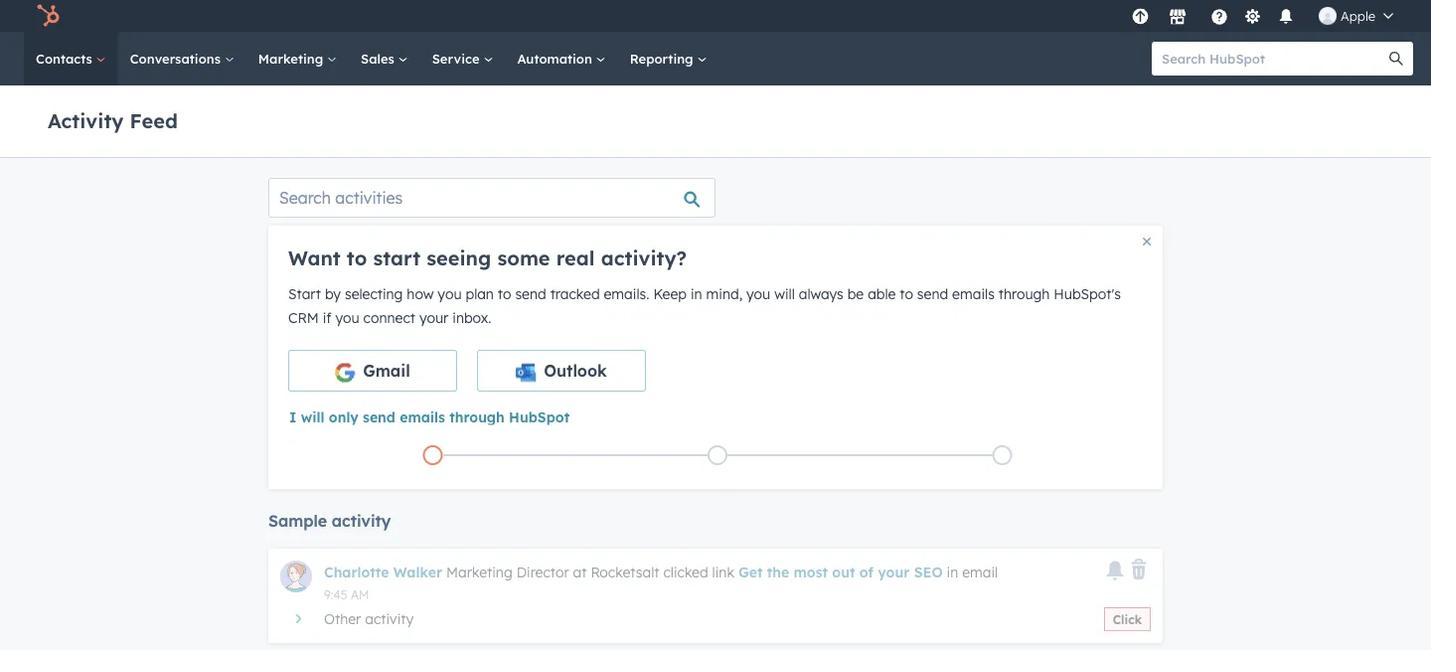 Task type: locate. For each thing, give the bounding box(es) containing it.
in right keep
[[691, 285, 702, 303]]

will
[[775, 285, 795, 303], [301, 408, 325, 425]]

upgrade image
[[1132, 8, 1150, 26]]

0 vertical spatial your
[[419, 309, 449, 327]]

will left always
[[775, 285, 795, 303]]

emails down gmail at the left of the page
[[400, 408, 445, 425]]

Outlook checkbox
[[477, 350, 646, 392]]

tracked
[[550, 285, 600, 303]]

Search HubSpot search field
[[1152, 42, 1396, 76]]

link
[[712, 564, 735, 581]]

upgrade link
[[1128, 5, 1153, 26]]

apple button
[[1307, 0, 1406, 32]]

0 vertical spatial through
[[999, 285, 1050, 303]]

marketing
[[258, 50, 327, 67], [446, 564, 513, 581]]

list
[[290, 441, 1145, 469]]

click
[[1113, 612, 1142, 627]]

1 horizontal spatial will
[[775, 285, 795, 303]]

in right seo
[[947, 564, 959, 581]]

onboarding.steps.finalstep.title image
[[998, 451, 1008, 461]]

activity?
[[601, 246, 687, 270]]

always
[[799, 285, 844, 303]]

apple
[[1341, 7, 1376, 24]]

2 horizontal spatial to
[[900, 285, 914, 303]]

1 horizontal spatial your
[[878, 564, 910, 581]]

you right "if" at left
[[335, 309, 360, 327]]

9:45 am
[[324, 587, 369, 602]]

send right only
[[363, 408, 396, 425]]

search button
[[1380, 42, 1414, 76]]

some
[[497, 246, 550, 270]]

email
[[963, 564, 998, 581]]

to
[[347, 246, 367, 270], [498, 285, 511, 303], [900, 285, 914, 303]]

most
[[794, 564, 828, 581]]

automation
[[517, 50, 596, 67]]

through
[[999, 285, 1050, 303], [450, 408, 505, 425]]

1 horizontal spatial to
[[498, 285, 511, 303]]

1 vertical spatial emails
[[400, 408, 445, 425]]

your right of
[[878, 564, 910, 581]]

rocketsalt
[[591, 564, 660, 581]]

1 horizontal spatial in
[[947, 564, 959, 581]]

connect
[[363, 309, 416, 327]]

your down how
[[419, 309, 449, 327]]

1 horizontal spatial emails
[[952, 285, 995, 303]]

want to start seeing some real activity?
[[288, 246, 687, 270]]

activity
[[48, 108, 124, 133]]

search image
[[1390, 52, 1404, 66]]

0 horizontal spatial emails
[[400, 408, 445, 425]]

to right 'able'
[[900, 285, 914, 303]]

0 vertical spatial in
[[691, 285, 702, 303]]

0 vertical spatial will
[[775, 285, 795, 303]]

you right how
[[438, 285, 462, 303]]

sample activity
[[268, 511, 391, 531]]

send
[[515, 285, 547, 303], [917, 285, 949, 303], [363, 408, 396, 425]]

marketing link
[[246, 32, 349, 85]]

director
[[517, 564, 569, 581]]

0 horizontal spatial to
[[347, 246, 367, 270]]

emails
[[952, 285, 995, 303], [400, 408, 445, 425]]

real
[[556, 246, 595, 270]]

sample
[[268, 511, 327, 531]]

hubspot link
[[24, 4, 75, 28]]

1 vertical spatial through
[[450, 408, 505, 425]]

you right mind,
[[747, 285, 771, 303]]

contacts
[[36, 50, 96, 67]]

will right i
[[301, 408, 325, 425]]

notifications button
[[1270, 0, 1303, 32]]

marketing left sales
[[258, 50, 327, 67]]

to up the selecting
[[347, 246, 367, 270]]

crm
[[288, 309, 319, 327]]

plan
[[466, 285, 494, 303]]

1 vertical spatial in
[[947, 564, 959, 581]]

in
[[691, 285, 702, 303], [947, 564, 959, 581]]

1 horizontal spatial marketing
[[446, 564, 513, 581]]

through left hubspot's
[[999, 285, 1050, 303]]

marketing right walker
[[446, 564, 513, 581]]

0 horizontal spatial your
[[419, 309, 449, 327]]

through left hubspot
[[450, 408, 505, 425]]

0 horizontal spatial will
[[301, 408, 325, 425]]

if
[[323, 309, 332, 327]]

settings link
[[1241, 5, 1266, 26]]

emails right 'able'
[[952, 285, 995, 303]]

able
[[868, 285, 896, 303]]

help image
[[1211, 9, 1229, 27]]

gmail
[[363, 361, 410, 381]]

send inside button
[[363, 408, 396, 425]]

at
[[573, 564, 587, 581]]

of
[[860, 564, 874, 581]]

charlotte
[[324, 564, 389, 581]]

Search activities search field
[[268, 178, 716, 218]]

send right 'able'
[[917, 285, 949, 303]]

help button
[[1203, 0, 1237, 32]]

start by selecting how you plan to send tracked emails. keep in mind, you will always be able to send emails through hubspot's crm if you connect your inbox.
[[288, 285, 1121, 327]]

your
[[419, 309, 449, 327], [878, 564, 910, 581]]

i will only send emails through hubspot button
[[288, 408, 571, 426]]

sales link
[[349, 32, 420, 85]]

you
[[438, 285, 462, 303], [747, 285, 771, 303], [335, 309, 360, 327]]

to right plan
[[498, 285, 511, 303]]

0 horizontal spatial through
[[450, 408, 505, 425]]

seo
[[914, 564, 943, 581]]

hubspot image
[[36, 4, 60, 28]]

1 horizontal spatial you
[[438, 285, 462, 303]]

apple menu
[[1126, 0, 1408, 32]]

0 horizontal spatial in
[[691, 285, 702, 303]]

0 horizontal spatial send
[[363, 408, 396, 425]]

send down some
[[515, 285, 547, 303]]

selecting
[[345, 285, 403, 303]]

0 vertical spatial emails
[[952, 285, 995, 303]]

1 vertical spatial will
[[301, 408, 325, 425]]

charlotte walker link
[[324, 564, 442, 581]]

emails.
[[604, 285, 650, 303]]

0 horizontal spatial marketing
[[258, 50, 327, 67]]

1 horizontal spatial through
[[999, 285, 1050, 303]]



Task type: describe. For each thing, give the bounding box(es) containing it.
activity
[[332, 511, 391, 531]]

2 horizontal spatial you
[[747, 285, 771, 303]]

through inside button
[[450, 408, 505, 425]]

settings image
[[1244, 8, 1262, 26]]

0 vertical spatial marketing
[[258, 50, 327, 67]]

keep
[[654, 285, 687, 303]]

close image
[[1143, 238, 1151, 246]]

hubspot
[[509, 408, 570, 425]]

am
[[351, 587, 369, 602]]

inbox.
[[453, 309, 492, 327]]

1 vertical spatial marketing
[[446, 564, 513, 581]]

hubspot's
[[1054, 285, 1121, 303]]

service link
[[420, 32, 505, 85]]

service
[[432, 50, 484, 67]]

marketplaces button
[[1157, 0, 1199, 32]]

feed
[[130, 108, 178, 133]]

walker
[[393, 564, 442, 581]]

emails inside start by selecting how you plan to send tracked emails. keep in mind, you will always be able to send emails through hubspot's crm if you connect your inbox.
[[952, 285, 995, 303]]

outlook
[[544, 361, 607, 381]]

out
[[832, 564, 856, 581]]

clicked
[[663, 564, 709, 581]]

1 vertical spatial your
[[878, 564, 910, 581]]

notifications image
[[1277, 9, 1295, 27]]

will inside button
[[301, 408, 325, 425]]

by
[[325, 285, 341, 303]]

will inside start by selecting how you plan to send tracked emails. keep in mind, you will always be able to send emails through hubspot's crm if you connect your inbox.
[[775, 285, 795, 303]]

2 horizontal spatial send
[[917, 285, 949, 303]]

only
[[329, 408, 359, 425]]

be
[[848, 285, 864, 303]]

get the most out of your seo link
[[739, 564, 943, 581]]

activity feed
[[48, 108, 178, 133]]

through inside start by selecting how you plan to send tracked emails. keep in mind, you will always be able to send emails through hubspot's crm if you connect your inbox.
[[999, 285, 1050, 303]]

onboarding.steps.sendtrackedemailingmail.title image
[[713, 451, 723, 461]]

seeing
[[427, 246, 491, 270]]

start
[[373, 246, 421, 270]]

how
[[407, 285, 434, 303]]

automation link
[[505, 32, 618, 85]]

bob builder image
[[1319, 7, 1337, 25]]

want
[[288, 246, 341, 270]]

in inside start by selecting how you plan to send tracked emails. keep in mind, you will always be able to send emails through hubspot's crm if you connect your inbox.
[[691, 285, 702, 303]]

mind,
[[706, 285, 743, 303]]

emails inside button
[[400, 408, 445, 425]]

contacts link
[[24, 32, 118, 85]]

charlotte walker marketing director at rocketsalt clicked link get the most out of your seo in email
[[324, 564, 998, 581]]

9:45
[[324, 587, 348, 602]]

i will only send emails through hubspot
[[289, 408, 570, 425]]

i
[[289, 408, 297, 425]]

1 horizontal spatial send
[[515, 285, 547, 303]]

reporting link
[[618, 32, 719, 85]]

marketplaces image
[[1169, 9, 1187, 27]]

reporting
[[630, 50, 697, 67]]

conversations link
[[118, 32, 246, 85]]

conversations
[[130, 50, 224, 67]]

get
[[739, 564, 763, 581]]

your inside start by selecting how you plan to send tracked emails. keep in mind, you will always be able to send emails through hubspot's crm if you connect your inbox.
[[419, 309, 449, 327]]

Gmail checkbox
[[288, 350, 457, 392]]

sales
[[361, 50, 398, 67]]

the
[[767, 564, 790, 581]]

start
[[288, 285, 321, 303]]

0 horizontal spatial you
[[335, 309, 360, 327]]



Task type: vqa. For each thing, say whether or not it's contained in the screenshot.
Settings icon
yes



